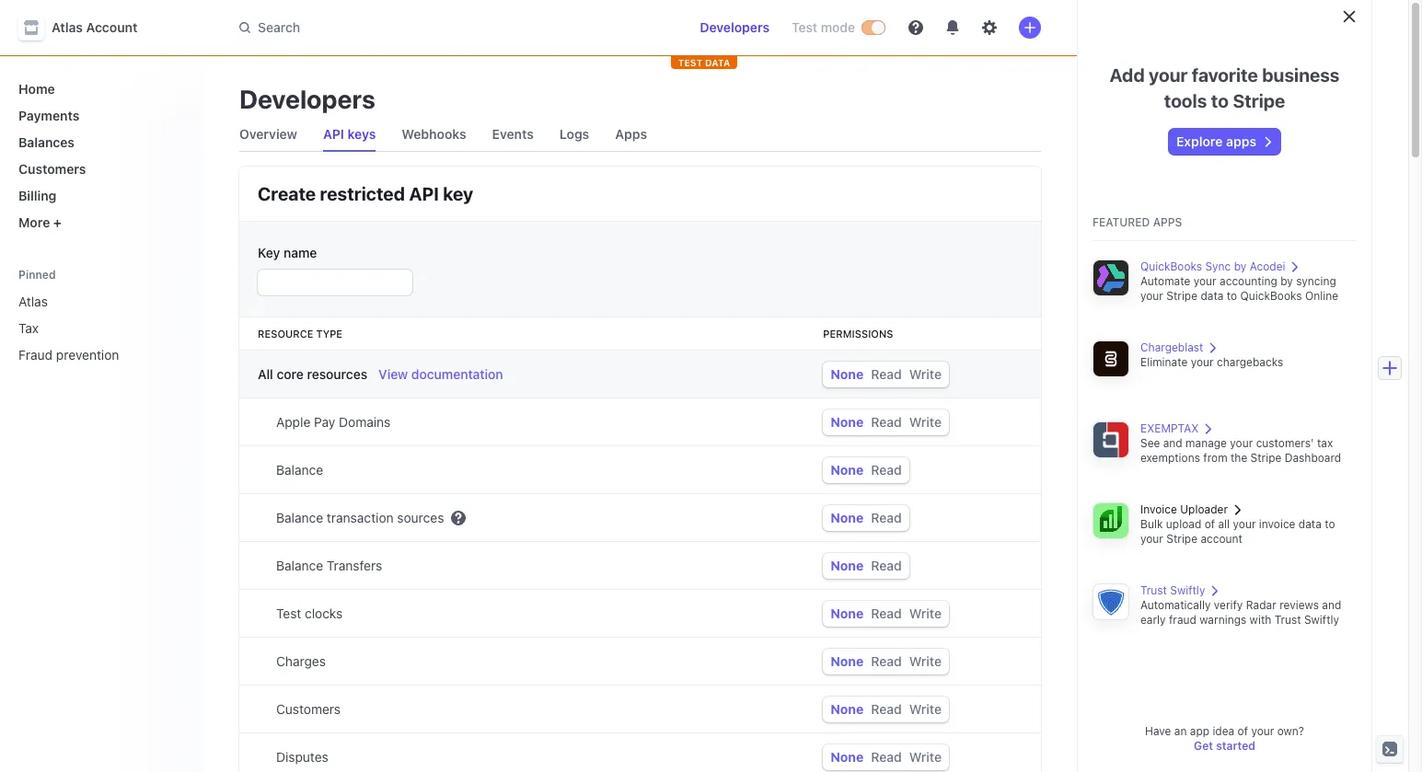 Task type: locate. For each thing, give the bounding box(es) containing it.
explore
[[1177, 133, 1223, 149]]

1 balance from the top
[[276, 462, 323, 478]]

api left keys
[[323, 126, 344, 142]]

mode
[[821, 19, 855, 35]]

none read write
[[831, 366, 942, 382], [831, 414, 942, 430], [831, 606, 942, 621], [831, 654, 942, 669], [831, 702, 942, 717], [831, 749, 942, 765]]

read
[[871, 366, 902, 382], [871, 414, 902, 430], [871, 462, 902, 478], [871, 510, 902, 526], [871, 558, 902, 574], [871, 606, 902, 621], [871, 654, 902, 669], [871, 702, 902, 717], [871, 749, 902, 765]]

3 write from the top
[[909, 606, 942, 621]]

1 vertical spatial and
[[1322, 598, 1342, 612]]

balance for balance transaction sources
[[276, 510, 323, 526]]

atlas account
[[52, 19, 138, 35]]

1 horizontal spatial swiftly
[[1305, 613, 1340, 627]]

0 vertical spatial swiftly
[[1170, 584, 1206, 598]]

1 vertical spatial swiftly
[[1305, 613, 1340, 627]]

account
[[86, 19, 138, 35]]

none button for disputes
[[831, 749, 864, 765]]

5 read button from the top
[[871, 558, 902, 574]]

0 horizontal spatial data
[[1201, 289, 1224, 303]]

7 none button from the top
[[831, 654, 864, 669]]

2 none from the top
[[831, 414, 864, 430]]

1 horizontal spatial data
[[1299, 517, 1322, 531]]

1 vertical spatial none read
[[831, 510, 902, 526]]

none for none button corresponding to apple pay domains
[[831, 414, 864, 430]]

write for test clocks
[[909, 606, 942, 621]]

6 none read write from the top
[[831, 749, 942, 765]]

to right invoice in the bottom right of the page
[[1325, 517, 1335, 531]]

0 vertical spatial atlas
[[52, 19, 83, 35]]

atlas inside "link"
[[18, 294, 48, 309]]

1 vertical spatial by
[[1281, 274, 1293, 288]]

1 vertical spatial data
[[1299, 517, 1322, 531]]

resource type
[[258, 328, 343, 340]]

and up the exemptions
[[1163, 436, 1183, 450]]

write for apple pay domains
[[909, 414, 942, 430]]

quickbooks
[[1141, 260, 1202, 273], [1241, 289, 1302, 303]]

your inside have an app idea of your own? get started
[[1252, 725, 1275, 738]]

2 read from the top
[[871, 414, 902, 430]]

1 vertical spatial of
[[1238, 725, 1248, 738]]

invoice
[[1141, 503, 1177, 516]]

none button for apple pay domains
[[831, 414, 864, 430]]

stripe down customers'
[[1251, 451, 1282, 465]]

5 write button from the top
[[909, 702, 942, 717]]

balance up test clocks
[[276, 558, 323, 574]]

fraud
[[1169, 613, 1197, 627]]

exemptions
[[1141, 451, 1201, 465]]

stripe inside bulk upload of all your invoice data to your stripe account
[[1167, 532, 1198, 546]]

stripe inside see and manage your customers' tax exemptions from the stripe dashboard
[[1251, 451, 1282, 465]]

0 vertical spatial test
[[792, 19, 818, 35]]

8 read button from the top
[[871, 702, 902, 717]]

1 read from the top
[[871, 366, 902, 382]]

2 vertical spatial none read
[[831, 558, 902, 574]]

1 none from the top
[[831, 366, 864, 382]]

1 horizontal spatial apps
[[1153, 215, 1183, 229]]

0 horizontal spatial test
[[276, 606, 301, 621]]

payments
[[18, 108, 80, 123]]

quickbooks up automate
[[1141, 260, 1202, 273]]

0 vertical spatial none read
[[831, 462, 902, 478]]

to inside add your favorite business tools to stripe
[[1211, 90, 1229, 111]]

and right reviews
[[1322, 598, 1342, 612]]

7 read from the top
[[871, 654, 902, 669]]

stripe down automate
[[1167, 289, 1198, 303]]

0 vertical spatial customers
[[18, 161, 86, 177]]

5 write from the top
[[909, 702, 942, 717]]

api
[[323, 126, 344, 142], [409, 183, 439, 204]]

atlas down pinned
[[18, 294, 48, 309]]

6 none from the top
[[831, 606, 864, 621]]

3 none from the top
[[831, 462, 864, 478]]

1 write button from the top
[[909, 366, 942, 382]]

keys
[[348, 126, 376, 142]]

api keys
[[323, 126, 376, 142]]

2 balance from the top
[[276, 510, 323, 526]]

of up started
[[1238, 725, 1248, 738]]

api left key
[[409, 183, 439, 204]]

0 horizontal spatial of
[[1205, 517, 1215, 531]]

0 vertical spatial of
[[1205, 517, 1215, 531]]

0 horizontal spatial api
[[323, 126, 344, 142]]

0 vertical spatial developers
[[700, 19, 770, 35]]

8 none from the top
[[831, 702, 864, 717]]

home
[[18, 81, 55, 97]]

quickbooks down accounting
[[1241, 289, 1302, 303]]

your inside see and manage your customers' tax exemptions from the stripe dashboard
[[1230, 436, 1253, 450]]

0 horizontal spatial developers
[[239, 84, 375, 114]]

0 horizontal spatial by
[[1234, 260, 1247, 273]]

0 horizontal spatial and
[[1163, 436, 1183, 450]]

1 vertical spatial atlas
[[18, 294, 48, 309]]

apps right logs
[[615, 126, 647, 142]]

have
[[1145, 725, 1171, 738]]

4 read button from the top
[[871, 510, 902, 526]]

of left all
[[1205, 517, 1215, 531]]

atlas inside button
[[52, 19, 83, 35]]

2 none button from the top
[[831, 414, 864, 430]]

all core resources
[[258, 366, 368, 382]]

2 write button from the top
[[909, 414, 942, 430]]

developers up overview
[[239, 84, 375, 114]]

by up accounting
[[1234, 260, 1247, 273]]

1 horizontal spatial quickbooks
[[1241, 289, 1302, 303]]

1 none read from the top
[[831, 462, 902, 478]]

4 none read write from the top
[[831, 654, 942, 669]]

write button for apple pay domains
[[909, 414, 942, 430]]

5 none read write from the top
[[831, 702, 942, 717]]

to
[[1211, 90, 1229, 111], [1227, 289, 1237, 303], [1325, 517, 1335, 531]]

create
[[258, 183, 316, 204]]

9 none button from the top
[[831, 749, 864, 765]]

the
[[1231, 451, 1248, 465]]

0 vertical spatial and
[[1163, 436, 1183, 450]]

write button
[[909, 366, 942, 382], [909, 414, 942, 430], [909, 606, 942, 621], [909, 654, 942, 669], [909, 702, 942, 717], [909, 749, 942, 765]]

apps right the featured
[[1153, 215, 1183, 229]]

to inside automate your accounting by syncing your stripe data to quickbooks online
[[1227, 289, 1237, 303]]

3 balance from the top
[[276, 558, 323, 574]]

9 none from the top
[[831, 749, 864, 765]]

customers down balances
[[18, 161, 86, 177]]

transfers
[[327, 558, 382, 574]]

test left mode
[[792, 19, 818, 35]]

clocks
[[305, 606, 343, 621]]

2 vertical spatial to
[[1325, 517, 1335, 531]]

of inside have an app idea of your own? get started
[[1238, 725, 1248, 738]]

your
[[1149, 64, 1188, 86], [1194, 274, 1217, 288], [1141, 289, 1164, 303], [1191, 355, 1214, 369], [1230, 436, 1253, 450], [1233, 517, 1256, 531], [1141, 532, 1164, 546], [1252, 725, 1275, 738]]

see and manage your customers' tax exemptions from the stripe dashboard
[[1141, 436, 1342, 465]]

0 vertical spatial by
[[1234, 260, 1247, 273]]

2 write from the top
[[909, 414, 942, 430]]

2 read button from the top
[[871, 414, 902, 430]]

write for customers
[[909, 702, 942, 717]]

0 horizontal spatial customers
[[18, 161, 86, 177]]

none read write for charges
[[831, 654, 942, 669]]

1 horizontal spatial by
[[1281, 274, 1293, 288]]

8 read from the top
[[871, 702, 902, 717]]

customers inside customers link
[[18, 161, 86, 177]]

developers
[[700, 19, 770, 35], [239, 84, 375, 114]]

invoice uploader image
[[1093, 503, 1130, 540]]

balances
[[18, 134, 75, 150]]

stripe inside automate your accounting by syncing your stripe data to quickbooks online
[[1167, 289, 1198, 303]]

balance down the apple
[[276, 462, 323, 478]]

1 horizontal spatial customers
[[276, 702, 341, 717]]

billing link
[[11, 180, 188, 211]]

6 write from the top
[[909, 749, 942, 765]]

5 none button from the top
[[831, 558, 864, 574]]

atlas left account in the top of the page
[[52, 19, 83, 35]]

account
[[1201, 532, 1243, 546]]

add your favorite business tools to stripe
[[1110, 64, 1340, 111]]

your inside add your favorite business tools to stripe
[[1149, 64, 1188, 86]]

your up tools
[[1149, 64, 1188, 86]]

featured apps
[[1093, 215, 1183, 229]]

tab list containing overview
[[232, 118, 1041, 152]]

pinned element
[[11, 286, 188, 370]]

data down quickbooks sync by acodei
[[1201, 289, 1224, 303]]

1 vertical spatial test
[[276, 606, 301, 621]]

your up the
[[1230, 436, 1253, 450]]

0 horizontal spatial apps
[[615, 126, 647, 142]]

atlas for atlas
[[18, 294, 48, 309]]

3 read button from the top
[[871, 462, 902, 478]]

none read write for customers
[[831, 702, 942, 717]]

app
[[1190, 725, 1210, 738]]

read button for disputes
[[871, 749, 902, 765]]

api keys link
[[316, 122, 383, 147]]

1 vertical spatial quickbooks
[[1241, 289, 1302, 303]]

6 none button from the top
[[831, 606, 864, 621]]

to down favorite
[[1211, 90, 1229, 111]]

0 vertical spatial data
[[1201, 289, 1224, 303]]

balance for balance transfers
[[276, 558, 323, 574]]

your left own?
[[1252, 725, 1275, 738]]

1 vertical spatial trust
[[1275, 613, 1301, 627]]

3 none button from the top
[[831, 462, 864, 478]]

0 vertical spatial quickbooks
[[1141, 260, 1202, 273]]

8 none button from the top
[[831, 702, 864, 717]]

write
[[909, 366, 942, 382], [909, 414, 942, 430], [909, 606, 942, 621], [909, 654, 942, 669], [909, 702, 942, 717], [909, 749, 942, 765]]

events
[[492, 126, 534, 142]]

home link
[[11, 74, 188, 104]]

7 none from the top
[[831, 654, 864, 669]]

1 horizontal spatial api
[[409, 183, 439, 204]]

early
[[1141, 613, 1166, 627]]

write button for test clocks
[[909, 606, 942, 621]]

and
[[1163, 436, 1183, 450], [1322, 598, 1342, 612]]

none button
[[831, 366, 864, 382], [831, 414, 864, 430], [831, 462, 864, 478], [831, 510, 864, 526], [831, 558, 864, 574], [831, 606, 864, 621], [831, 654, 864, 669], [831, 702, 864, 717], [831, 749, 864, 765]]

events link
[[485, 122, 541, 147]]

trust inside the automatically verify radar reviews and early fraud warnings with trust swiftly
[[1275, 613, 1301, 627]]

balance up balance transfers
[[276, 510, 323, 526]]

balance transfers
[[276, 558, 382, 574]]

swiftly down reviews
[[1305, 613, 1340, 627]]

your down 'chargeblast'
[[1191, 355, 1214, 369]]

3 none read write from the top
[[831, 606, 942, 621]]

1 horizontal spatial atlas
[[52, 19, 83, 35]]

9 read button from the top
[[871, 749, 902, 765]]

swiftly up automatically
[[1170, 584, 1206, 598]]

data inside bulk upload of all your invoice data to your stripe account
[[1299, 517, 1322, 531]]

idea
[[1213, 725, 1235, 738]]

tax
[[18, 320, 39, 336]]

your down quickbooks sync by acodei
[[1194, 274, 1217, 288]]

9 read from the top
[[871, 749, 902, 765]]

invoice uploader
[[1141, 503, 1228, 516]]

dashboard
[[1285, 451, 1342, 465]]

customers up disputes
[[276, 702, 341, 717]]

test left clocks at the left
[[276, 606, 301, 621]]

by down "acodei"
[[1281, 274, 1293, 288]]

developers up data
[[700, 19, 770, 35]]

3 write button from the top
[[909, 606, 942, 621]]

1 horizontal spatial trust
[[1275, 613, 1301, 627]]

trust swiftly image
[[1093, 584, 1130, 621]]

0 vertical spatial balance
[[276, 462, 323, 478]]

logs link
[[552, 122, 597, 147]]

permissions
[[823, 328, 894, 340]]

tab list
[[232, 118, 1041, 152]]

none read for balance transfers
[[831, 558, 902, 574]]

6 write button from the top
[[909, 749, 942, 765]]

trust
[[1141, 584, 1167, 598], [1275, 613, 1301, 627]]

0 horizontal spatial atlas
[[18, 294, 48, 309]]

name
[[284, 245, 317, 261]]

3 none read from the top
[[831, 558, 902, 574]]

by inside automate your accounting by syncing your stripe data to quickbooks online
[[1281, 274, 1293, 288]]

read button for test clocks
[[871, 606, 902, 621]]

2 vertical spatial balance
[[276, 558, 323, 574]]

your down automate
[[1141, 289, 1164, 303]]

uploader
[[1181, 503, 1228, 516]]

an
[[1175, 725, 1187, 738]]

stripe down favorite
[[1233, 90, 1286, 111]]

view documentation
[[379, 366, 503, 382]]

0 vertical spatial to
[[1211, 90, 1229, 111]]

bulk upload of all your invoice data to your stripe account
[[1141, 517, 1335, 546]]

4 write from the top
[[909, 654, 942, 669]]

pinned
[[18, 268, 56, 282]]

trust up automatically
[[1141, 584, 1167, 598]]

1 read button from the top
[[871, 366, 902, 382]]

data
[[1201, 289, 1224, 303], [1299, 517, 1322, 531]]

1 horizontal spatial and
[[1322, 598, 1342, 612]]

none button for balance
[[831, 462, 864, 478]]

read button for customers
[[871, 702, 902, 717]]

none for none button corresponding to charges
[[831, 654, 864, 669]]

pay
[[314, 414, 335, 430]]

trust down reviews
[[1275, 613, 1301, 627]]

domains
[[339, 414, 391, 430]]

1 horizontal spatial of
[[1238, 725, 1248, 738]]

to down accounting
[[1227, 289, 1237, 303]]

overview link
[[232, 122, 305, 147]]

1 vertical spatial balance
[[276, 510, 323, 526]]

settings image
[[982, 20, 997, 35]]

0 horizontal spatial trust
[[1141, 584, 1167, 598]]

7 read button from the top
[[871, 654, 902, 669]]

stripe down upload
[[1167, 532, 1198, 546]]

1 horizontal spatial test
[[792, 19, 818, 35]]

1 vertical spatial to
[[1227, 289, 1237, 303]]

data
[[705, 57, 730, 68]]

none read write for test clocks
[[831, 606, 942, 621]]

6 read button from the top
[[871, 606, 902, 621]]

4 write button from the top
[[909, 654, 942, 669]]

none for none button for customers
[[831, 702, 864, 717]]

2 none read write from the top
[[831, 414, 942, 430]]

1 vertical spatial customers
[[276, 702, 341, 717]]

data right invoice in the bottom right of the page
[[1299, 517, 1322, 531]]

data inside automate your accounting by syncing your stripe data to quickbooks online
[[1201, 289, 1224, 303]]

6 read from the top
[[871, 606, 902, 621]]

atlas account button
[[18, 15, 156, 41]]



Task type: describe. For each thing, give the bounding box(es) containing it.
2 none read from the top
[[831, 510, 902, 526]]

own?
[[1278, 725, 1305, 738]]

tools
[[1164, 90, 1207, 111]]

1 none read write from the top
[[831, 366, 942, 382]]

read for none button for customers
[[871, 702, 902, 717]]

automatically
[[1141, 598, 1211, 612]]

none button for test clocks
[[831, 606, 864, 621]]

sources
[[397, 510, 444, 526]]

4 read from the top
[[871, 510, 902, 526]]

developers link
[[693, 13, 777, 42]]

key
[[443, 183, 473, 204]]

resource
[[258, 328, 313, 340]]

Key name text field
[[258, 270, 412, 296]]

0 vertical spatial trust
[[1141, 584, 1167, 598]]

balances link
[[11, 127, 188, 157]]

test for test mode
[[792, 19, 818, 35]]

Search text field
[[228, 11, 670, 45]]

read button for charges
[[871, 654, 902, 669]]

charges
[[276, 654, 326, 669]]

accounting
[[1220, 274, 1278, 288]]

test
[[678, 57, 703, 68]]

read for disputes none button
[[871, 749, 902, 765]]

atlas for atlas account
[[52, 19, 83, 35]]

view
[[379, 366, 408, 382]]

read button for balance
[[871, 462, 902, 478]]

get
[[1194, 739, 1213, 753]]

chargeblast
[[1141, 341, 1204, 354]]

create restricted api key
[[258, 183, 473, 204]]

customers'
[[1256, 436, 1314, 450]]

chargeblast image
[[1093, 341, 1130, 377]]

1 none button from the top
[[831, 366, 864, 382]]

5 none from the top
[[831, 558, 864, 574]]

transaction
[[327, 510, 394, 526]]

read for none button corresponding to apple pay domains
[[871, 414, 902, 430]]

restricted
[[320, 183, 405, 204]]

apps link
[[608, 122, 655, 147]]

reviews
[[1280, 598, 1319, 612]]

to inside bulk upload of all your invoice data to your stripe account
[[1325, 517, 1335, 531]]

none button for customers
[[831, 702, 864, 717]]

business
[[1262, 64, 1340, 86]]

eliminate
[[1141, 355, 1188, 369]]

favorite
[[1192, 64, 1258, 86]]

0 vertical spatial api
[[323, 126, 344, 142]]

3 read from the top
[[871, 462, 902, 478]]

radar
[[1246, 598, 1277, 612]]

4 none button from the top
[[831, 510, 864, 526]]

1 vertical spatial apps
[[1153, 215, 1183, 229]]

fraud prevention
[[18, 347, 119, 363]]

see
[[1141, 436, 1160, 450]]

none read write for disputes
[[831, 749, 942, 765]]

bulk
[[1141, 517, 1163, 531]]

have an app idea of your own? get started
[[1145, 725, 1305, 753]]

exemptax
[[1141, 422, 1199, 435]]

explore apps
[[1177, 133, 1257, 149]]

automate
[[1141, 274, 1191, 288]]

balance transaction sources
[[276, 510, 444, 526]]

test mode
[[792, 19, 855, 35]]

and inside the automatically verify radar reviews and early fraud warnings with trust swiftly
[[1322, 598, 1342, 612]]

1 vertical spatial developers
[[239, 84, 375, 114]]

none read for balance
[[831, 462, 902, 478]]

fraud
[[18, 347, 53, 363]]

read button for balance transfers
[[871, 558, 902, 574]]

+
[[53, 215, 62, 230]]

stripe inside add your favorite business tools to stripe
[[1233, 90, 1286, 111]]

invoice
[[1259, 517, 1296, 531]]

started
[[1216, 739, 1256, 753]]

swiftly inside the automatically verify radar reviews and early fraud warnings with trust swiftly
[[1305, 613, 1340, 627]]

apple
[[276, 414, 311, 430]]

with
[[1250, 613, 1272, 627]]

5 read from the top
[[871, 558, 902, 574]]

write button for charges
[[909, 654, 942, 669]]

read for test clocks none button
[[871, 606, 902, 621]]

write button for customers
[[909, 702, 942, 717]]

disputes
[[276, 749, 328, 765]]

upload
[[1166, 517, 1202, 531]]

automatically verify radar reviews and early fraud warnings with trust swiftly
[[1141, 598, 1342, 627]]

Search search field
[[228, 11, 670, 45]]

read for none button corresponding to charges
[[871, 654, 902, 669]]

automate your accounting by syncing your stripe data to quickbooks online
[[1141, 274, 1339, 303]]

featured
[[1093, 215, 1150, 229]]

apple pay domains
[[276, 414, 391, 430]]

from
[[1204, 451, 1228, 465]]

webhooks link
[[394, 122, 474, 147]]

all
[[258, 366, 273, 382]]

0 vertical spatial apps
[[615, 126, 647, 142]]

balance for balance
[[276, 462, 323, 478]]

exemptax image
[[1093, 422, 1130, 458]]

prevention
[[56, 347, 119, 363]]

0 horizontal spatial swiftly
[[1170, 584, 1206, 598]]

none button for charges
[[831, 654, 864, 669]]

of inside bulk upload of all your invoice data to your stripe account
[[1205, 517, 1215, 531]]

1 horizontal spatial developers
[[700, 19, 770, 35]]

core
[[277, 366, 304, 382]]

none for disputes none button
[[831, 749, 864, 765]]

core navigation links element
[[11, 74, 188, 238]]

0 horizontal spatial quickbooks
[[1141, 260, 1202, 273]]

more +
[[18, 215, 62, 230]]

logs
[[560, 126, 589, 142]]

write for disputes
[[909, 749, 942, 765]]

your right all
[[1233, 517, 1256, 531]]

write for charges
[[909, 654, 942, 669]]

your down bulk
[[1141, 532, 1164, 546]]

documentation
[[411, 366, 503, 382]]

acodei
[[1250, 260, 1286, 273]]

write button for disputes
[[909, 749, 942, 765]]

payments link
[[11, 100, 188, 131]]

test for test clocks
[[276, 606, 301, 621]]

search
[[258, 19, 300, 35]]

customers link
[[11, 154, 188, 184]]

test clocks
[[276, 606, 343, 621]]

and inside see and manage your customers' tax exemptions from the stripe dashboard
[[1163, 436, 1183, 450]]

key
[[258, 245, 280, 261]]

quickbooks sync by acodei image
[[1093, 260, 1130, 296]]

tax link
[[11, 313, 188, 343]]

all
[[1218, 517, 1230, 531]]

none for test clocks none button
[[831, 606, 864, 621]]

none button for balance transfers
[[831, 558, 864, 574]]

none read write for apple pay domains
[[831, 414, 942, 430]]

warnings
[[1200, 613, 1247, 627]]

pinned navigation links element
[[11, 260, 191, 370]]

none for 9th none button from the bottom of the page
[[831, 366, 864, 382]]

quickbooks inside automate your accounting by syncing your stripe data to quickbooks online
[[1241, 289, 1302, 303]]

read button for apple pay domains
[[871, 414, 902, 430]]

resources
[[307, 366, 368, 382]]

help image
[[909, 20, 923, 35]]

sync
[[1206, 260, 1231, 273]]

verify
[[1214, 598, 1243, 612]]

add
[[1110, 64, 1145, 86]]

1 vertical spatial api
[[409, 183, 439, 204]]

apps
[[1226, 133, 1257, 149]]

4 none from the top
[[831, 510, 864, 526]]

type
[[316, 328, 343, 340]]

1 write from the top
[[909, 366, 942, 382]]

read for 9th none button from the bottom of the page
[[871, 366, 902, 382]]



Task type: vqa. For each thing, say whether or not it's contained in the screenshot.


